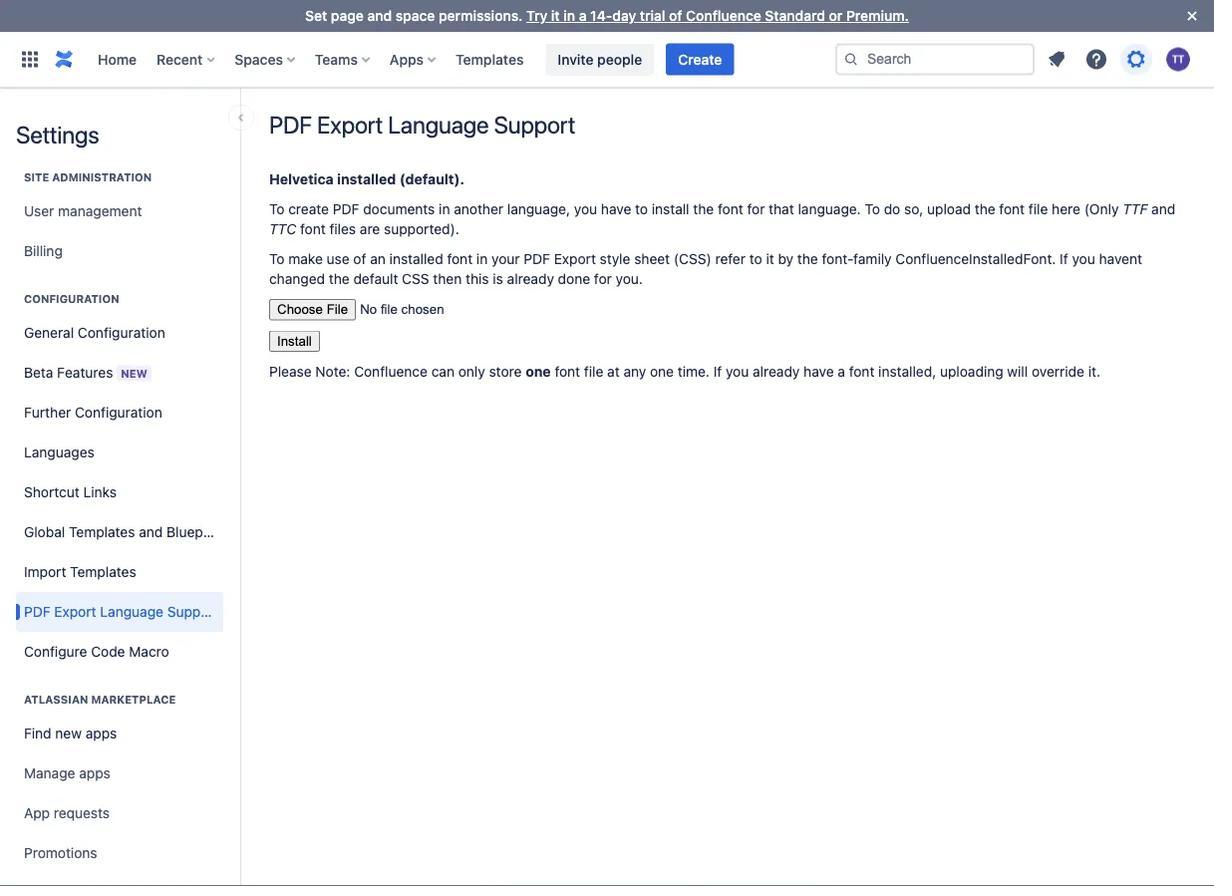 Task type: describe. For each thing, give the bounding box(es) containing it.
import
[[24, 564, 66, 580]]

1 one from the left
[[526, 363, 551, 380]]

uploading
[[940, 363, 1003, 380]]

confluenceinstalledfont.
[[896, 251, 1056, 267]]

space
[[395, 7, 435, 24]]

helvetica
[[269, 171, 334, 187]]

note:
[[315, 363, 350, 380]]

site administration group
[[16, 150, 223, 277]]

in for font
[[476, 251, 488, 267]]

1 vertical spatial have
[[804, 363, 834, 380]]

configuration group
[[16, 271, 232, 678]]

atlassian
[[24, 693, 88, 706]]

export inside to make use of an installed font in your pdf export style sheet (css) refer to it by the font-family confluenceinstalledfont. if you havent changed the default css then this is already done for you.
[[554, 251, 596, 267]]

to create pdf documents in another language, you have to install the font for that language. to do so, upload the font file here (only ttf and ttc font files are supported).
[[269, 201, 1175, 237]]

and for space
[[367, 7, 392, 24]]

for inside "to create pdf documents in another language, you have to install the font for that language. to do so, upload the font file here (only ttf and ttc font files are supported)."
[[747, 201, 765, 217]]

1 horizontal spatial confluence
[[686, 7, 761, 24]]

pdf up 'helvetica'
[[269, 111, 312, 139]]

0 horizontal spatial confluence
[[354, 363, 428, 380]]

templates for import templates
[[70, 564, 136, 580]]

page
[[331, 7, 364, 24]]

or
[[829, 7, 843, 24]]

billing
[[24, 243, 63, 259]]

templates link
[[450, 43, 530, 75]]

for inside to make use of an installed font in your pdf export style sheet (css) refer to it by the font-family confluenceinstalledfont. if you havent changed the default css then this is already done for you.
[[594, 271, 612, 287]]

to for to make use of an installed font in your pdf export style sheet (css) refer to it by the font-family confluenceinstalledfont. if you havent changed the default css then this is already done for you.
[[269, 251, 285, 267]]

1 horizontal spatial already
[[753, 363, 800, 380]]

by
[[778, 251, 794, 267]]

pdf export language support link
[[16, 592, 223, 632]]

2 one from the left
[[650, 363, 674, 380]]

permissions.
[[439, 7, 523, 24]]

pdf inside to make use of an installed font in your pdf export style sheet (css) refer to it by the font-family confluenceinstalledfont. if you havent changed the default css then this is already done for you.
[[524, 251, 550, 267]]

macro
[[129, 643, 169, 660]]

(default).
[[399, 171, 465, 187]]

you inside "to create pdf documents in another language, you have to install the font for that language. to do so, upload the font file here (only ttf and ttc font files are supported)."
[[574, 201, 597, 217]]

font left installed,
[[849, 363, 875, 380]]

app requests
[[24, 805, 110, 821]]

billing link
[[16, 231, 223, 271]]

another
[[454, 201, 503, 217]]

global element
[[12, 31, 831, 87]]

security group
[[16, 873, 223, 886]]

day
[[612, 7, 636, 24]]

are
[[360, 221, 380, 237]]

beta
[[24, 364, 53, 380]]

general configuration link
[[16, 313, 223, 353]]

invite
[[558, 51, 594, 67]]

standard
[[765, 7, 825, 24]]

manage
[[24, 765, 75, 781]]

the right upload in the top of the page
[[975, 201, 995, 217]]

an
[[370, 251, 386, 267]]

pdf inside "link"
[[24, 604, 50, 620]]

that
[[769, 201, 794, 217]]

font-
[[822, 251, 853, 267]]

to make use of an installed font in your pdf export style sheet (css) refer to it by the font-family confluenceinstalledfont. if you havent changed the default css then this is already done for you.
[[269, 251, 1142, 287]]

global templates and blueprints
[[24, 524, 232, 540]]

language inside "link"
[[100, 604, 163, 620]]

any
[[623, 363, 646, 380]]

Search field
[[835, 43, 1035, 75]]

promotions link
[[16, 833, 223, 873]]

2 vertical spatial you
[[726, 363, 749, 380]]

atlassian marketplace group
[[16, 672, 223, 879]]

is
[[493, 271, 503, 287]]

administration
[[52, 171, 152, 184]]

trial
[[640, 7, 665, 24]]

supported).
[[384, 221, 459, 237]]

code
[[91, 643, 125, 660]]

language.
[[798, 201, 861, 217]]

14-
[[590, 7, 612, 24]]

font up refer
[[718, 201, 743, 217]]

configure
[[24, 643, 87, 660]]

links
[[83, 484, 117, 500]]

apps button
[[384, 43, 444, 75]]

management
[[58, 203, 142, 219]]

user
[[24, 203, 54, 219]]

here
[[1052, 201, 1080, 217]]

try it in a 14-day trial of confluence standard or premium. link
[[526, 7, 909, 24]]

find new apps link
[[16, 714, 223, 754]]

upload
[[927, 201, 971, 217]]

can
[[431, 363, 455, 380]]

your
[[491, 251, 520, 267]]

do
[[884, 201, 900, 217]]

if inside to make use of an installed font in your pdf export style sheet (css) refer to it by the font-family confluenceinstalledfont. if you havent changed the default css then this is already done for you.
[[1060, 251, 1068, 267]]

help icon image
[[1084, 47, 1108, 71]]

spaces button
[[229, 43, 303, 75]]

templates inside global element
[[456, 51, 524, 67]]

font left here
[[999, 201, 1025, 217]]

the right install
[[693, 201, 714, 217]]

export inside "link"
[[54, 604, 96, 620]]

it inside to make use of an installed font in your pdf export style sheet (css) refer to it by the font-family confluenceinstalledfont. if you havent changed the default css then this is already done for you.
[[766, 251, 774, 267]]

premium.
[[846, 7, 909, 24]]

css
[[402, 271, 429, 287]]

font inside to make use of an installed font in your pdf export style sheet (css) refer to it by the font-family confluenceinstalledfont. if you havent changed the default css then this is already done for you.
[[447, 251, 473, 267]]

0 vertical spatial support
[[494, 111, 575, 139]]

general
[[24, 324, 74, 341]]

global templates and blueprints link
[[16, 512, 232, 552]]

beta features new
[[24, 364, 147, 380]]

your profile and preferences image
[[1166, 47, 1190, 71]]

import templates
[[24, 564, 136, 580]]

please note: confluence can only store one font file at any one time. if you already have a font installed, uploading will override it.
[[269, 363, 1100, 380]]

font left the "at"
[[555, 363, 580, 380]]

so,
[[904, 201, 923, 217]]

settings icon image
[[1124, 47, 1148, 71]]

0 horizontal spatial it
[[551, 7, 560, 24]]

invite people button
[[546, 43, 654, 75]]

global
[[24, 524, 65, 540]]

ttc
[[269, 221, 296, 237]]

people
[[597, 51, 642, 67]]

time.
[[678, 363, 710, 380]]

of inside to make use of an installed font in your pdf export style sheet (css) refer to it by the font-family confluenceinstalledfont. if you havent changed the default css then this is already done for you.
[[353, 251, 366, 267]]

user management link
[[16, 191, 223, 231]]

configure code macro
[[24, 643, 169, 660]]

helvetica installed (default).
[[269, 171, 465, 187]]



Task type: vqa. For each thing, say whether or not it's contained in the screenshot.
middle TEMPLATES
yes



Task type: locate. For each thing, give the bounding box(es) containing it.
one
[[526, 363, 551, 380], [650, 363, 674, 380]]

0 vertical spatial to
[[635, 201, 648, 217]]

1 vertical spatial file
[[584, 363, 603, 380]]

the
[[693, 201, 714, 217], [975, 201, 995, 217], [797, 251, 818, 267], [329, 271, 350, 287]]

have up style
[[601, 201, 631, 217]]

0 horizontal spatial already
[[507, 271, 554, 287]]

to inside to make use of an installed font in your pdf export style sheet (css) refer to it by the font-family confluenceinstalledfont. if you havent changed the default css then this is already done for you.
[[749, 251, 762, 267]]

if right time.
[[713, 363, 722, 380]]

language,
[[507, 201, 570, 217]]

of left an
[[353, 251, 366, 267]]

0 vertical spatial templates
[[456, 51, 524, 67]]

0 horizontal spatial have
[[601, 201, 631, 217]]

a
[[579, 7, 587, 24], [838, 363, 845, 380]]

find new apps
[[24, 725, 117, 742]]

1 horizontal spatial if
[[1060, 251, 1068, 267]]

0 horizontal spatial one
[[526, 363, 551, 380]]

0 vertical spatial confluence
[[686, 7, 761, 24]]

create
[[288, 201, 329, 217]]

settings
[[16, 121, 99, 149]]

0 vertical spatial file
[[1029, 201, 1048, 217]]

2 vertical spatial export
[[54, 604, 96, 620]]

1 vertical spatial for
[[594, 271, 612, 287]]

appswitcher icon image
[[18, 47, 42, 71]]

if down here
[[1060, 251, 1068, 267]]

0 horizontal spatial language
[[100, 604, 163, 620]]

0 horizontal spatial file
[[584, 363, 603, 380]]

new
[[55, 725, 82, 742]]

templates down permissions.
[[456, 51, 524, 67]]

banner
[[0, 31, 1214, 88]]

1 vertical spatial confluence
[[354, 363, 428, 380]]

shortcut
[[24, 484, 80, 500]]

configure code macro link
[[16, 632, 223, 672]]

0 horizontal spatial of
[[353, 251, 366, 267]]

to up ttc
[[269, 201, 285, 217]]

export down import templates
[[54, 604, 96, 620]]

1 horizontal spatial pdf export language support
[[269, 111, 575, 139]]

2 horizontal spatial and
[[1151, 201, 1175, 217]]

to inside "to create pdf documents in another language, you have to install the font for that language. to do so, upload the font file here (only ttf and ttc font files are supported)."
[[635, 201, 648, 217]]

0 vertical spatial configuration
[[24, 293, 119, 306]]

(only
[[1084, 201, 1119, 217]]

to right refer
[[749, 251, 762, 267]]

install
[[652, 201, 689, 217]]

only
[[458, 363, 485, 380]]

0 vertical spatial already
[[507, 271, 554, 287]]

0 horizontal spatial to
[[635, 201, 648, 217]]

notification icon image
[[1045, 47, 1069, 71]]

2 vertical spatial in
[[476, 251, 488, 267]]

configuration inside 'link'
[[75, 404, 162, 421]]

it
[[551, 7, 560, 24], [766, 251, 774, 267]]

new
[[121, 367, 147, 380]]

support inside "link"
[[167, 604, 219, 620]]

1 horizontal spatial export
[[317, 111, 383, 139]]

0 vertical spatial in
[[563, 7, 575, 24]]

installed inside to make use of an installed font in your pdf export style sheet (css) refer to it by the font-family confluenceinstalledfont. if you havent changed the default css then this is already done for you.
[[389, 251, 443, 267]]

1 horizontal spatial a
[[838, 363, 845, 380]]

banner containing home
[[0, 31, 1214, 88]]

installed up documents
[[337, 171, 396, 187]]

languages
[[24, 444, 94, 461]]

(css)
[[674, 251, 711, 267]]

and right page
[[367, 7, 392, 24]]

create
[[678, 51, 722, 67]]

1 vertical spatial templates
[[69, 524, 135, 540]]

confluence image
[[52, 47, 76, 71], [52, 47, 76, 71]]

general configuration
[[24, 324, 165, 341]]

confluence up "create"
[[686, 7, 761, 24]]

export up helvetica installed (default).
[[317, 111, 383, 139]]

ttf
[[1123, 201, 1148, 217]]

app requests link
[[16, 793, 223, 833]]

1 vertical spatial support
[[167, 604, 219, 620]]

None file field
[[269, 299, 521, 320]]

already
[[507, 271, 554, 287], [753, 363, 800, 380]]

1 horizontal spatial file
[[1029, 201, 1048, 217]]

0 horizontal spatial for
[[594, 271, 612, 287]]

0 horizontal spatial support
[[167, 604, 219, 620]]

font down create
[[300, 221, 326, 237]]

the down use
[[329, 271, 350, 287]]

0 horizontal spatial in
[[439, 201, 450, 217]]

file left the "at"
[[584, 363, 603, 380]]

2 horizontal spatial you
[[1072, 251, 1095, 267]]

in for it
[[563, 7, 575, 24]]

1 vertical spatial you
[[1072, 251, 1095, 267]]

site administration
[[24, 171, 152, 184]]

1 vertical spatial and
[[1151, 201, 1175, 217]]

2 vertical spatial configuration
[[75, 404, 162, 421]]

configuration
[[24, 293, 119, 306], [78, 324, 165, 341], [75, 404, 162, 421]]

to for to create pdf documents in another language, you have to install the font for that language. to do so, upload the font file here (only ttf and ttc font files are supported).
[[269, 201, 285, 217]]

close image
[[1180, 4, 1204, 28]]

and for blueprints
[[139, 524, 163, 540]]

override
[[1032, 363, 1084, 380]]

you right the language,
[[574, 201, 597, 217]]

1 horizontal spatial of
[[669, 7, 682, 24]]

language up (default).
[[388, 111, 489, 139]]

pdf up files
[[333, 201, 359, 217]]

1 vertical spatial of
[[353, 251, 366, 267]]

a left installed,
[[838, 363, 845, 380]]

to inside to make use of an installed font in your pdf export style sheet (css) refer to it by the font-family confluenceinstalledfont. if you havent changed the default css then this is already done for you.
[[269, 251, 285, 267]]

and inside "to create pdf documents in another language, you have to install the font for that language. to do so, upload the font file here (only ttf and ttc font files are supported)."
[[1151, 201, 1175, 217]]

it left by
[[766, 251, 774, 267]]

at
[[607, 363, 620, 380]]

in left 14-
[[563, 7, 575, 24]]

installed up css
[[389, 251, 443, 267]]

0 vertical spatial language
[[388, 111, 489, 139]]

you.
[[616, 271, 643, 287]]

changed
[[269, 271, 325, 287]]

templates up pdf export language support "link"
[[70, 564, 136, 580]]

shortcut links
[[24, 484, 117, 500]]

pdf export language support down import templates link
[[24, 604, 219, 620]]

app
[[24, 805, 50, 821]]

in up supported).
[[439, 201, 450, 217]]

1 vertical spatial language
[[100, 604, 163, 620]]

0 vertical spatial and
[[367, 7, 392, 24]]

further
[[24, 404, 71, 421]]

blueprints
[[167, 524, 232, 540]]

templates for global templates and blueprints
[[69, 524, 135, 540]]

0 vertical spatial apps
[[85, 725, 117, 742]]

to left do at top
[[865, 201, 880, 217]]

1 horizontal spatial you
[[726, 363, 749, 380]]

0 vertical spatial export
[[317, 111, 383, 139]]

1 vertical spatial if
[[713, 363, 722, 380]]

0 horizontal spatial export
[[54, 604, 96, 620]]

support down invite
[[494, 111, 575, 139]]

pdf down import
[[24, 604, 50, 620]]

you right time.
[[726, 363, 749, 380]]

already right time.
[[753, 363, 800, 380]]

import templates link
[[16, 552, 223, 592]]

home
[[98, 51, 137, 67]]

you inside to make use of an installed font in your pdf export style sheet (css) refer to it by the font-family confluenceinstalledfont. if you havent changed the default css then this is already done for you.
[[1072, 251, 1095, 267]]

1 vertical spatial apps
[[79, 765, 110, 781]]

1 vertical spatial configuration
[[78, 324, 165, 341]]

search image
[[843, 51, 859, 67]]

pdf
[[269, 111, 312, 139], [333, 201, 359, 217], [524, 251, 550, 267], [24, 604, 50, 620]]

spaces
[[235, 51, 283, 67]]

pdf right your
[[524, 251, 550, 267]]

0 horizontal spatial you
[[574, 201, 597, 217]]

0 vertical spatial it
[[551, 7, 560, 24]]

None submit
[[269, 330, 320, 352]]

teams
[[315, 51, 358, 67]]

you
[[574, 201, 597, 217], [1072, 251, 1095, 267], [726, 363, 749, 380]]

support up "macro"
[[167, 604, 219, 620]]

templates down links
[[69, 524, 135, 540]]

this
[[466, 271, 489, 287]]

font up the "then"
[[447, 251, 473, 267]]

1 vertical spatial it
[[766, 251, 774, 267]]

default
[[353, 271, 398, 287]]

pdf inside "to create pdf documents in another language, you have to install the font for that language. to do so, upload the font file here (only ttf and ttc font files are supported)."
[[333, 201, 359, 217]]

invite people
[[558, 51, 642, 67]]

1 horizontal spatial support
[[494, 111, 575, 139]]

one right any
[[650, 363, 674, 380]]

support
[[494, 111, 575, 139], [167, 604, 219, 620]]

for down style
[[594, 271, 612, 287]]

have inside "to create pdf documents in another language, you have to install the font for that language. to do so, upload the font file here (only ttf and ttc font files are supported)."
[[601, 201, 631, 217]]

in inside to make use of an installed font in your pdf export style sheet (css) refer to it by the font-family confluenceinstalledfont. if you havent changed the default css then this is already done for you.
[[476, 251, 488, 267]]

of right trial
[[669, 7, 682, 24]]

apps up requests
[[79, 765, 110, 781]]

you left havent
[[1072, 251, 1095, 267]]

1 horizontal spatial it
[[766, 251, 774, 267]]

configuration for further
[[75, 404, 162, 421]]

1 vertical spatial already
[[753, 363, 800, 380]]

user management
[[24, 203, 142, 219]]

0 horizontal spatial pdf export language support
[[24, 604, 219, 620]]

in up 'this'
[[476, 251, 488, 267]]

of
[[669, 7, 682, 24], [353, 251, 366, 267]]

0 vertical spatial a
[[579, 7, 587, 24]]

1 horizontal spatial in
[[476, 251, 488, 267]]

1 vertical spatial in
[[439, 201, 450, 217]]

1 vertical spatial a
[[838, 363, 845, 380]]

1 vertical spatial to
[[749, 251, 762, 267]]

a left 14-
[[579, 7, 587, 24]]

site
[[24, 171, 49, 184]]

0 vertical spatial have
[[601, 201, 631, 217]]

2 vertical spatial and
[[139, 524, 163, 540]]

one right store
[[526, 363, 551, 380]]

export up done
[[554, 251, 596, 267]]

apps right new
[[85, 725, 117, 742]]

pdf export language support inside "link"
[[24, 604, 219, 620]]

0 vertical spatial installed
[[337, 171, 396, 187]]

1 horizontal spatial one
[[650, 363, 674, 380]]

configuration up general
[[24, 293, 119, 306]]

already down your
[[507, 271, 554, 287]]

file
[[1029, 201, 1048, 217], [584, 363, 603, 380]]

and right ttf
[[1151, 201, 1175, 217]]

configuration up new
[[78, 324, 165, 341]]

requests
[[54, 805, 110, 821]]

please
[[269, 363, 312, 380]]

make
[[288, 251, 323, 267]]

1 horizontal spatial to
[[749, 251, 762, 267]]

0 vertical spatial for
[[747, 201, 765, 217]]

refer
[[715, 251, 746, 267]]

apps
[[390, 51, 424, 67]]

0 vertical spatial if
[[1060, 251, 1068, 267]]

style
[[600, 251, 630, 267]]

language down import templates link
[[100, 604, 163, 620]]

file left here
[[1029, 201, 1048, 217]]

it right try
[[551, 7, 560, 24]]

files
[[329, 221, 356, 237]]

promotions
[[24, 845, 97, 861]]

2 vertical spatial templates
[[70, 564, 136, 580]]

language
[[388, 111, 489, 139], [100, 604, 163, 620]]

and inside configuration group
[[139, 524, 163, 540]]

configuration for general
[[78, 324, 165, 341]]

home link
[[92, 43, 143, 75]]

pdf export language support up (default).
[[269, 111, 575, 139]]

and left blueprints
[[139, 524, 163, 540]]

family
[[853, 251, 892, 267]]

0 vertical spatial you
[[574, 201, 597, 217]]

to left install
[[635, 201, 648, 217]]

0 horizontal spatial a
[[579, 7, 587, 24]]

the right by
[[797, 251, 818, 267]]

recent
[[157, 51, 203, 67]]

1 vertical spatial installed
[[389, 251, 443, 267]]

1 horizontal spatial for
[[747, 201, 765, 217]]

it.
[[1088, 363, 1100, 380]]

configuration up 'languages' link
[[75, 404, 162, 421]]

file inside "to create pdf documents in another language, you have to install the font for that language. to do so, upload the font file here (only ttf and ttc font files are supported)."
[[1029, 201, 1048, 217]]

for
[[747, 201, 765, 217], [594, 271, 612, 287]]

font
[[718, 201, 743, 217], [999, 201, 1025, 217], [300, 221, 326, 237], [447, 251, 473, 267], [555, 363, 580, 380], [849, 363, 875, 380]]

teams button
[[309, 43, 378, 75]]

1 vertical spatial export
[[554, 251, 596, 267]]

to up changed
[[269, 251, 285, 267]]

then
[[433, 271, 462, 287]]

1 horizontal spatial have
[[804, 363, 834, 380]]

0 horizontal spatial if
[[713, 363, 722, 380]]

confluence left can at the top of page
[[354, 363, 428, 380]]

for left that
[[747, 201, 765, 217]]

2 horizontal spatial in
[[563, 7, 575, 24]]

templates
[[456, 51, 524, 67], [69, 524, 135, 540], [70, 564, 136, 580]]

2 horizontal spatial export
[[554, 251, 596, 267]]

already inside to make use of an installed font in your pdf export style sheet (css) refer to it by the font-family confluenceinstalledfont. if you havent changed the default css then this is already done for you.
[[507, 271, 554, 287]]

1 horizontal spatial language
[[388, 111, 489, 139]]

1 vertical spatial pdf export language support
[[24, 604, 219, 620]]

further configuration
[[24, 404, 162, 421]]

0 vertical spatial pdf export language support
[[269, 111, 575, 139]]

installed
[[337, 171, 396, 187], [389, 251, 443, 267]]

0 horizontal spatial and
[[139, 524, 163, 540]]

atlassian marketplace
[[24, 693, 176, 706]]

have left installed,
[[804, 363, 834, 380]]

sheet
[[634, 251, 670, 267]]

in inside "to create pdf documents in another language, you have to install the font for that language. to do so, upload the font file here (only ttf and ttc font files are supported)."
[[439, 201, 450, 217]]

1 horizontal spatial and
[[367, 7, 392, 24]]

0 vertical spatial of
[[669, 7, 682, 24]]



